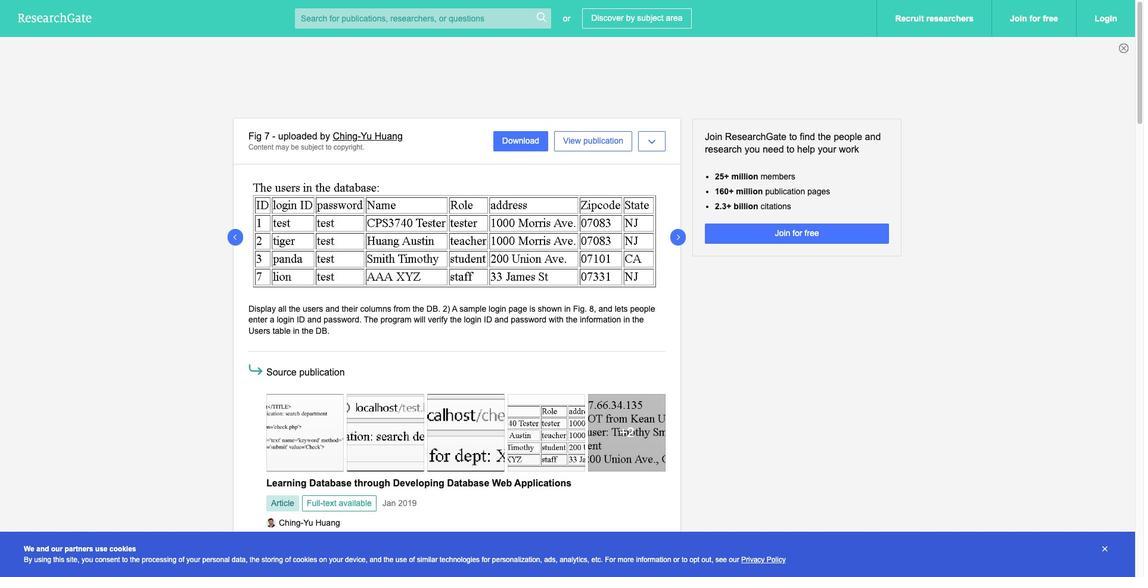 Task type: describe. For each thing, give the bounding box(es) containing it.
researchgate logo image
[[18, 12, 92, 23]]

display all the users and their columns from the db. 2) a sample login page is shown in fig. 8, and lets people enter a login id and password. the program will verify the login id and password with the information in the users table in the db.
[[249, 304, 656, 335]]

ching-yu huang image
[[267, 518, 276, 528]]

view
[[564, 136, 581, 146]]

fig 7 - uploaded by ching-yu huang content may be subject to copyright.
[[249, 131, 403, 151]]

shown
[[538, 304, 562, 314]]

display all the users and their columns from the db. 2) a sample login page is shown in fig. 8, and lets people enter a login id and password. the program will verify the login id and password with the information in the users table in the db. image
[[249, 180, 666, 295]]

0 vertical spatial ching-yu huang link
[[333, 131, 403, 141]]

1 horizontal spatial login
[[464, 315, 482, 325]]

may
[[276, 143, 289, 151]]

research
[[705, 144, 743, 154]]

the inside join researchgate to find the people and research you need to help your work
[[818, 132, 832, 142]]

password
[[511, 315, 547, 325]]

we
[[24, 545, 34, 553]]

help
[[798, 144, 816, 154]]

✕ button
[[1099, 544, 1112, 555]]

majoring
[[508, 546, 540, 555]]

sample
[[460, 304, 487, 314]]

publication inside 25+ million members 160+ million publication pages 2.3+ billion citations
[[766, 187, 806, 196]]

more
[[618, 556, 634, 564]]

fields
[[325, 556, 345, 566]]

should
[[347, 556, 371, 566]]

login
[[1095, 14, 1118, 23]]

join for free inside +2 main content
[[776, 228, 820, 238]]

site,
[[66, 556, 80, 564]]

160+
[[715, 187, 734, 196]]

data.
[[402, 546, 421, 555]]

database
[[392, 556, 426, 566]]

hands-
[[340, 567, 365, 577]]

2 vertical spatial join
[[776, 228, 791, 238]]

out,
[[702, 556, 714, 564]]

in up technology
[[562, 535, 569, 544]]

0 vertical spatial use
[[95, 545, 108, 553]]

analytics,
[[560, 556, 590, 564]]

uploaded
[[278, 131, 318, 141]]

people inside the display all the users and their columns from the db. 2) a sample login page is shown in fig. 8, and lets people enter a login id and password. the program will verify the login id and password with the information in the users table in the db.
[[631, 304, 656, 314]]

we and our partners use cookies
[[24, 545, 136, 553]]

25+
[[715, 171, 730, 181]]

+2 link
[[589, 394, 666, 471]]

need
[[763, 144, 784, 154]]

discover by subject area link
[[583, 8, 692, 29]]

processing
[[142, 556, 177, 564]]

2019
[[398, 499, 417, 508]]

to inside fig 7 - uploaded by ching-yu huang content may be subject to copyright.
[[326, 143, 332, 151]]

enter
[[249, 315, 268, 325]]

view publication
[[564, 136, 624, 146]]

Search for publications, researchers, or questions field
[[295, 8, 551, 29]]

ching-yu huang
[[279, 518, 340, 527]]

ads,
[[545, 556, 558, 564]]

page
[[509, 304, 528, 314]]

1 database from the left
[[309, 478, 352, 488]]

technologies
[[440, 556, 480, 564]]

0 vertical spatial db.
[[427, 304, 441, 314]]

text
[[323, 499, 337, 508]]

size s image
[[536, 11, 548, 23]]

by using this site, you consent to the processing of your personal data, the storing of cookies on your device, and the use of similar technologies for personalization, ads, analytics, etc. for more information or to opt out, see our privacy policy
[[24, 556, 786, 564]]

join researchgate to find the people and research you need to help your work
[[705, 132, 882, 154]]

in up the data.
[[405, 535, 411, 544]]

your inside join researchgate to find the people and research you need to help your work
[[818, 144, 837, 154]]

a inside databases play a very important role in the modern software system, especially in the big data age. it is the centralized repository for all kinds of data. therefore, all students majoring in technology and computer science related fields should take database courses. however, learning about databases could be challenging without hands-on exercises...
[[326, 535, 331, 544]]

about
[[532, 556, 552, 566]]

display
[[249, 304, 276, 314]]

to right consent
[[122, 556, 128, 564]]

especially
[[523, 535, 560, 544]]

2 horizontal spatial join
[[1011, 14, 1028, 23]]

is inside the display all the users and their columns from the db. 2) a sample login page is shown in fig. 8, and lets people enter a login id and password. the program will verify the login id and password with the information in the users table in the db.
[[530, 304, 536, 314]]

a
[[452, 304, 457, 314]]

through
[[355, 478, 391, 488]]

full-text available
[[307, 499, 372, 508]]

article
[[271, 499, 295, 508]]

0 vertical spatial our
[[51, 545, 63, 553]]

work
[[840, 144, 860, 154]]

1 vertical spatial million
[[737, 187, 763, 196]]

1 horizontal spatial free
[[1044, 14, 1059, 23]]

developing
[[393, 478, 445, 488]]

technology
[[551, 546, 592, 555]]

members
[[761, 171, 796, 181]]

by inside "link"
[[627, 13, 635, 23]]

citations
[[761, 202, 792, 211]]

researchgate
[[726, 132, 787, 142]]

consent
[[95, 556, 120, 564]]

✕
[[1103, 545, 1109, 553]]

of down centralized
[[285, 556, 291, 564]]

1 vertical spatial you
[[82, 556, 93, 564]]

people inside join researchgate to find the people and research you need to help your work
[[834, 132, 863, 142]]

source
[[267, 367, 297, 377]]

all inside the display all the users and their columns from the db. 2) a sample login page is shown in fig. 8, and lets people enter a login id and password. the program will verify the login id and password with the information in the users table in the db.
[[278, 304, 287, 314]]

in up ads,
[[542, 546, 549, 555]]

databases play a very important role in the modern software system, especially in the big data age. it is the centralized repository for all kinds of data. therefore, all students majoring in technology and computer science related fields should take database courses. however, learning about databases could be challenging without hands-on exercises...
[[267, 535, 662, 577]]

opt
[[690, 556, 700, 564]]

important
[[351, 535, 386, 544]]

repository
[[309, 546, 346, 555]]

1 vertical spatial huang
[[316, 518, 340, 527]]

1 horizontal spatial join for free
[[1011, 14, 1059, 23]]

1 horizontal spatial our
[[729, 556, 740, 564]]

0 horizontal spatial your
[[187, 556, 200, 564]]

recruit researchers
[[896, 14, 974, 23]]

software
[[458, 535, 490, 544]]

2)
[[443, 304, 450, 314]]

from
[[394, 304, 411, 314]]

for inside databases play a very important role in the modern software system, especially in the big data age. it is the centralized repository for all kinds of data. therefore, all students majoring in technology and computer science related fields should take database courses. however, learning about databases could be challenging without hands-on exercises...
[[348, 546, 358, 555]]

1 horizontal spatial information
[[636, 556, 672, 564]]

learning
[[267, 478, 307, 488]]

lets
[[615, 304, 628, 314]]

exercises...
[[377, 567, 419, 577]]

etc.
[[592, 556, 603, 564]]

see
[[716, 556, 727, 564]]

0 vertical spatial join for free link
[[992, 0, 1077, 37]]

in right table
[[293, 326, 300, 335]]

1 size m image from the left
[[298, 433, 312, 447]]

0 horizontal spatial size m image
[[247, 361, 265, 378]]

take
[[374, 556, 390, 566]]

play
[[309, 535, 324, 544]]

publication for view publication
[[584, 136, 624, 146]]

personal
[[202, 556, 230, 564]]

ching- inside fig 7 - uploaded by ching-yu huang content may be subject to copyright.
[[333, 131, 361, 141]]

columns
[[360, 304, 392, 314]]

to left help
[[787, 144, 795, 154]]

similar
[[417, 556, 438, 564]]



Task type: vqa. For each thing, say whether or not it's contained in the screenshot.
using
yes



Task type: locate. For each thing, give the bounding box(es) containing it.
1 horizontal spatial id
[[484, 315, 493, 325]]

login down sample
[[464, 315, 482, 325]]

million
[[732, 171, 759, 181], [737, 187, 763, 196]]

publication right "source"
[[299, 367, 345, 377]]

role
[[389, 535, 403, 544]]

be inside fig 7 - uploaded by ching-yu huang content may be subject to copyright.
[[291, 143, 299, 151]]

0 horizontal spatial by
[[320, 131, 330, 141]]

8,
[[590, 304, 597, 314]]

1 vertical spatial our
[[729, 556, 740, 564]]

subject down uploaded
[[301, 143, 324, 151]]

size m image inside +2 link
[[620, 433, 634, 447]]

0 horizontal spatial all
[[278, 304, 287, 314]]

on inside databases play a very important role in the modern software system, especially in the big data age. it is the centralized repository for all kinds of data. therefore, all students majoring in technology and computer science related fields should take database courses. however, learning about databases could be challenging without hands-on exercises...
[[365, 567, 375, 577]]

million right 25+
[[732, 171, 759, 181]]

0 horizontal spatial free
[[805, 228, 820, 238]]

1 horizontal spatial your
[[329, 556, 343, 564]]

partners
[[65, 545, 93, 553]]

subject inside "link"
[[638, 13, 664, 23]]

huang
[[375, 131, 403, 141], [316, 518, 340, 527]]

using
[[34, 556, 51, 564]]

our right "see"
[[729, 556, 740, 564]]

or left opt
[[674, 556, 680, 564]]

1 horizontal spatial on
[[365, 567, 375, 577]]

is inside databases play a very important role in the modern software system, especially in the big data age. it is the centralized repository for all kinds of data. therefore, all students majoring in technology and computer science related fields should take database courses. however, learning about databases could be challenging without hands-on exercises...
[[642, 535, 648, 544]]

1 horizontal spatial db.
[[427, 304, 441, 314]]

very
[[333, 535, 349, 544]]

1 vertical spatial cookies
[[293, 556, 317, 564]]

database up 'text'
[[309, 478, 352, 488]]

you inside join researchgate to find the people and research you need to help your work
[[745, 144, 761, 154]]

kinds
[[371, 546, 390, 555]]

2 size m image from the left
[[540, 433, 554, 447]]

pages
[[808, 187, 831, 196]]

2 id from the left
[[484, 315, 493, 325]]

people up work
[[834, 132, 863, 142]]

3 size m image from the left
[[620, 433, 634, 447]]

1 vertical spatial ching-
[[279, 518, 304, 527]]

0 horizontal spatial yu
[[304, 518, 313, 527]]

of down the data.
[[409, 556, 415, 564]]

students
[[474, 546, 506, 555]]

1 horizontal spatial join for free link
[[992, 0, 1077, 37]]

to
[[790, 132, 798, 142], [326, 143, 332, 151], [787, 144, 795, 154], [122, 556, 128, 564], [682, 556, 688, 564]]

billion
[[734, 202, 759, 211]]

1 vertical spatial db.
[[316, 326, 330, 335]]

ching-
[[333, 131, 361, 141], [279, 518, 304, 527]]

be right for
[[618, 556, 627, 566]]

0 vertical spatial on
[[319, 556, 327, 564]]

1 vertical spatial a
[[326, 535, 331, 544]]

1 horizontal spatial you
[[745, 144, 761, 154]]

on down should
[[365, 567, 375, 577]]

1 horizontal spatial size m image
[[540, 433, 554, 447]]

0 horizontal spatial id
[[297, 315, 305, 325]]

information down it
[[636, 556, 672, 564]]

ching-yu huang link up copyright.
[[333, 131, 403, 141]]

0 vertical spatial information
[[580, 315, 622, 325]]

1 vertical spatial join
[[705, 132, 723, 142]]

id down sample
[[484, 315, 493, 325]]

by right uploaded
[[320, 131, 330, 141]]

of down role
[[393, 546, 400, 555]]

all right display
[[278, 304, 287, 314]]

size m image
[[298, 433, 312, 447], [540, 433, 554, 447], [620, 433, 634, 447]]

2 horizontal spatial your
[[818, 144, 837, 154]]

0 vertical spatial join for free
[[1011, 14, 1059, 23]]

login left the page at bottom left
[[489, 304, 507, 314]]

1 horizontal spatial ching-
[[333, 131, 361, 141]]

is
[[530, 304, 536, 314], [642, 535, 648, 544]]

privacy
[[742, 556, 765, 564]]

1 horizontal spatial all
[[360, 546, 369, 555]]

discover
[[592, 13, 624, 23]]

2 horizontal spatial publication
[[766, 187, 806, 196]]

login
[[489, 304, 507, 314], [277, 315, 295, 325], [464, 315, 482, 325]]

in down lets
[[624, 315, 630, 325]]

source publication
[[267, 367, 345, 377]]

to left find
[[790, 132, 798, 142]]

use up exercises...
[[396, 556, 407, 564]]

0 horizontal spatial publication
[[299, 367, 345, 377]]

1 horizontal spatial use
[[396, 556, 407, 564]]

db. down password.
[[316, 326, 330, 335]]

publication right view
[[584, 136, 624, 146]]

is up the password
[[530, 304, 536, 314]]

will
[[414, 315, 426, 325]]

0 horizontal spatial use
[[95, 545, 108, 553]]

storing
[[262, 556, 283, 564]]

of right processing
[[179, 556, 185, 564]]

information inside the display all the users and their columns from the db. 2) a sample login page is shown in fig. 8, and lets people enter a login id and password. the program will verify the login id and password with the information in the users table in the db.
[[580, 315, 622, 325]]

0 vertical spatial free
[[1044, 14, 1059, 23]]

0 horizontal spatial join for free
[[776, 228, 820, 238]]

0 vertical spatial people
[[834, 132, 863, 142]]

the
[[818, 132, 832, 142], [289, 304, 301, 314], [413, 304, 425, 314], [450, 315, 462, 325], [566, 315, 578, 325], [633, 315, 644, 325], [302, 326, 314, 335], [414, 535, 425, 544], [571, 535, 583, 544], [651, 535, 662, 544], [130, 556, 140, 564], [250, 556, 260, 564], [384, 556, 394, 564]]

available
[[339, 499, 372, 508]]

0 horizontal spatial size m image
[[298, 433, 312, 447]]

people right lets
[[631, 304, 656, 314]]

0 horizontal spatial cookies
[[110, 545, 136, 553]]

copyright.
[[334, 143, 365, 151]]

and inside databases play a very important role in the modern software system, especially in the big data age. it is the centralized repository for all kinds of data. therefore, all students majoring in technology and computer science related fields should take database courses. however, learning about databases could be challenging without hands-on exercises...
[[594, 546, 608, 555]]

join for free
[[1011, 14, 1059, 23], [776, 228, 820, 238]]

our up this
[[51, 545, 63, 553]]

in left fig.
[[565, 304, 571, 314]]

1 horizontal spatial size m image
[[379, 433, 393, 447]]

by inside fig 7 - uploaded by ching-yu huang content may be subject to copyright.
[[320, 131, 330, 141]]

1 horizontal spatial or
[[674, 556, 680, 564]]

1 vertical spatial ching-yu huang link
[[267, 518, 340, 528]]

1 vertical spatial by
[[320, 131, 330, 141]]

1 horizontal spatial be
[[618, 556, 627, 566]]

db. up verify at the bottom of the page
[[427, 304, 441, 314]]

0 vertical spatial cookies
[[110, 545, 136, 553]]

device,
[[345, 556, 368, 564]]

it
[[635, 535, 640, 544]]

2 horizontal spatial login
[[489, 304, 507, 314]]

cookies up consent
[[110, 545, 136, 553]]

1 vertical spatial publication
[[766, 187, 806, 196]]

your down repository
[[329, 556, 343, 564]]

be down uploaded
[[291, 143, 299, 151]]

information down 8,
[[580, 315, 622, 325]]

1 vertical spatial information
[[636, 556, 672, 564]]

0 horizontal spatial our
[[51, 545, 63, 553]]

1 vertical spatial or
[[674, 556, 680, 564]]

a up repository
[[326, 535, 331, 544]]

a inside the display all the users and their columns from the db. 2) a sample login page is shown in fig. 8, and lets people enter a login id and password. the program will verify the login id and password with the information in the users table in the db.
[[270, 315, 275, 325]]

learning
[[499, 556, 529, 566]]

0 vertical spatial is
[[530, 304, 536, 314]]

is right it
[[642, 535, 648, 544]]

2 horizontal spatial size m image
[[459, 433, 473, 447]]

program
[[381, 315, 412, 325]]

publication down members
[[766, 187, 806, 196]]

0 horizontal spatial people
[[631, 304, 656, 314]]

you down researchgate
[[745, 144, 761, 154]]

subject
[[638, 13, 664, 23], [301, 143, 324, 151]]

free inside +2 main content
[[805, 228, 820, 238]]

their
[[342, 304, 358, 314]]

1 horizontal spatial subject
[[638, 13, 664, 23]]

1 horizontal spatial is
[[642, 535, 648, 544]]

subject inside fig 7 - uploaded by ching-yu huang content may be subject to copyright.
[[301, 143, 324, 151]]

on down repository
[[319, 556, 327, 564]]

1 horizontal spatial a
[[326, 535, 331, 544]]

1 vertical spatial join for free
[[776, 228, 820, 238]]

big
[[585, 535, 596, 544]]

and inside join researchgate to find the people and research you need to help your work
[[866, 132, 882, 142]]

by right discover
[[627, 13, 635, 23]]

modern
[[428, 535, 456, 544]]

challenging
[[267, 567, 309, 577]]

1 vertical spatial be
[[618, 556, 627, 566]]

0 horizontal spatial ching-
[[279, 518, 304, 527]]

+2
[[620, 425, 635, 440]]

0 horizontal spatial join
[[705, 132, 723, 142]]

your right help
[[818, 144, 837, 154]]

you down we and our partners use cookies at the left bottom of the page
[[82, 556, 93, 564]]

2 horizontal spatial all
[[464, 546, 472, 555]]

data
[[598, 535, 615, 544]]

a right enter
[[270, 315, 275, 325]]

be inside databases play a very important role in the modern software system, especially in the big data age. it is the centralized repository for all kinds of data. therefore, all students majoring in technology and computer science related fields should take database courses. however, learning about databases could be challenging without hands-on exercises...
[[618, 556, 627, 566]]

0 horizontal spatial you
[[82, 556, 93, 564]]

age.
[[617, 535, 633, 544]]

free left the login link
[[1044, 14, 1059, 23]]

jan 2019
[[383, 499, 417, 508]]

1 vertical spatial people
[[631, 304, 656, 314]]

centralized
[[267, 546, 307, 555]]

of inside databases play a very important role in the modern software system, especially in the big data age. it is the centralized repository for all kinds of data. therefore, all students majoring in technology and computer science related fields should take database courses. however, learning about databases could be challenging without hands-on exercises...
[[393, 546, 400, 555]]

2 horizontal spatial size m image
[[620, 433, 634, 447]]

huang inside fig 7 - uploaded by ching-yu huang content may be subject to copyright.
[[375, 131, 403, 141]]

1 horizontal spatial publication
[[584, 136, 624, 146]]

science
[[267, 556, 295, 566]]

1 horizontal spatial huang
[[375, 131, 403, 141]]

table
[[273, 326, 291, 335]]

1 vertical spatial use
[[396, 556, 407, 564]]

1 vertical spatial free
[[805, 228, 820, 238]]

7
[[265, 131, 270, 141]]

all down important
[[360, 546, 369, 555]]

0 horizontal spatial or
[[563, 14, 571, 23]]

download
[[503, 136, 540, 146]]

0 vertical spatial subject
[[638, 13, 664, 23]]

people
[[834, 132, 863, 142], [631, 304, 656, 314]]

computer
[[610, 546, 645, 555]]

0 horizontal spatial login
[[277, 315, 295, 325]]

use up consent
[[95, 545, 108, 553]]

users
[[303, 304, 323, 314]]

1 vertical spatial join for free link
[[705, 224, 890, 244]]

web
[[492, 478, 512, 488]]

publication inside view publication link
[[584, 136, 624, 146]]

0 vertical spatial join
[[1011, 14, 1028, 23]]

0 vertical spatial you
[[745, 144, 761, 154]]

id down users
[[297, 315, 305, 325]]

subject left area on the top
[[638, 13, 664, 23]]

join inside join researchgate to find the people and research you need to help your work
[[705, 132, 723, 142]]

jan
[[383, 499, 396, 508]]

join
[[1011, 14, 1028, 23], [705, 132, 723, 142], [776, 228, 791, 238]]

to left opt
[[682, 556, 688, 564]]

0 horizontal spatial is
[[530, 304, 536, 314]]

ching- up databases on the left bottom of the page
[[279, 518, 304, 527]]

databases
[[555, 556, 593, 566]]

researchers
[[927, 14, 974, 23]]

your left "personal"
[[187, 556, 200, 564]]

without
[[311, 567, 338, 577]]

1 vertical spatial subject
[[301, 143, 324, 151]]

0 vertical spatial or
[[563, 14, 571, 23]]

1 horizontal spatial cookies
[[293, 556, 317, 564]]

yu inside fig 7 - uploaded by ching-yu huang content may be subject to copyright.
[[361, 131, 372, 141]]

yu up copyright.
[[361, 131, 372, 141]]

million up billion
[[737, 187, 763, 196]]

db.
[[427, 304, 441, 314], [316, 326, 330, 335]]

publication for source publication
[[299, 367, 345, 377]]

with
[[549, 315, 564, 325]]

0 vertical spatial a
[[270, 315, 275, 325]]

area
[[666, 13, 683, 23]]

the
[[364, 315, 378, 325]]

or right size s icon
[[563, 14, 571, 23]]

all up technologies
[[464, 546, 472, 555]]

1 horizontal spatial by
[[627, 13, 635, 23]]

free down pages in the top right of the page
[[805, 228, 820, 238]]

database left web
[[447, 478, 490, 488]]

0 vertical spatial be
[[291, 143, 299, 151]]

could
[[596, 556, 616, 566]]

ching- up copyright.
[[333, 131, 361, 141]]

0 vertical spatial by
[[627, 13, 635, 23]]

on
[[319, 556, 327, 564], [365, 567, 375, 577]]

0 horizontal spatial db.
[[316, 326, 330, 335]]

-
[[273, 131, 276, 141]]

yu up play in the bottom left of the page
[[304, 518, 313, 527]]

related
[[297, 556, 323, 566]]

for
[[605, 556, 616, 564]]

login up table
[[277, 315, 295, 325]]

0 horizontal spatial subject
[[301, 143, 324, 151]]

0 vertical spatial million
[[732, 171, 759, 181]]

courses.
[[429, 556, 460, 566]]

0 horizontal spatial join for free link
[[705, 224, 890, 244]]

find
[[800, 132, 816, 142]]

+2 main content
[[0, 119, 1136, 577]]

yu
[[361, 131, 372, 141], [304, 518, 313, 527]]

applications
[[515, 478, 572, 488]]

1 horizontal spatial database
[[447, 478, 490, 488]]

size m image
[[247, 361, 265, 378], [379, 433, 393, 447], [459, 433, 473, 447]]

1 vertical spatial yu
[[304, 518, 313, 527]]

ching-yu huang link up play in the bottom left of the page
[[267, 518, 340, 528]]

1 horizontal spatial yu
[[361, 131, 372, 141]]

1 id from the left
[[297, 315, 305, 325]]

id
[[297, 315, 305, 325], [484, 315, 493, 325]]

0 horizontal spatial huang
[[316, 518, 340, 527]]

password.
[[324, 315, 362, 325]]

2 database from the left
[[447, 478, 490, 488]]

verify
[[428, 315, 448, 325]]

recruit
[[896, 14, 925, 23]]

cookies down centralized
[[293, 556, 317, 564]]

cookies
[[110, 545, 136, 553], [293, 556, 317, 564]]

2.3+
[[715, 202, 732, 211]]

0 vertical spatial yu
[[361, 131, 372, 141]]

0 horizontal spatial on
[[319, 556, 327, 564]]

0 horizontal spatial information
[[580, 315, 622, 325]]

of
[[393, 546, 400, 555], [179, 556, 185, 564], [285, 556, 291, 564], [409, 556, 415, 564]]

1 horizontal spatial join
[[776, 228, 791, 238]]

0 vertical spatial publication
[[584, 136, 624, 146]]

view publication link
[[555, 131, 633, 152]]

to left copyright.
[[326, 143, 332, 151]]



